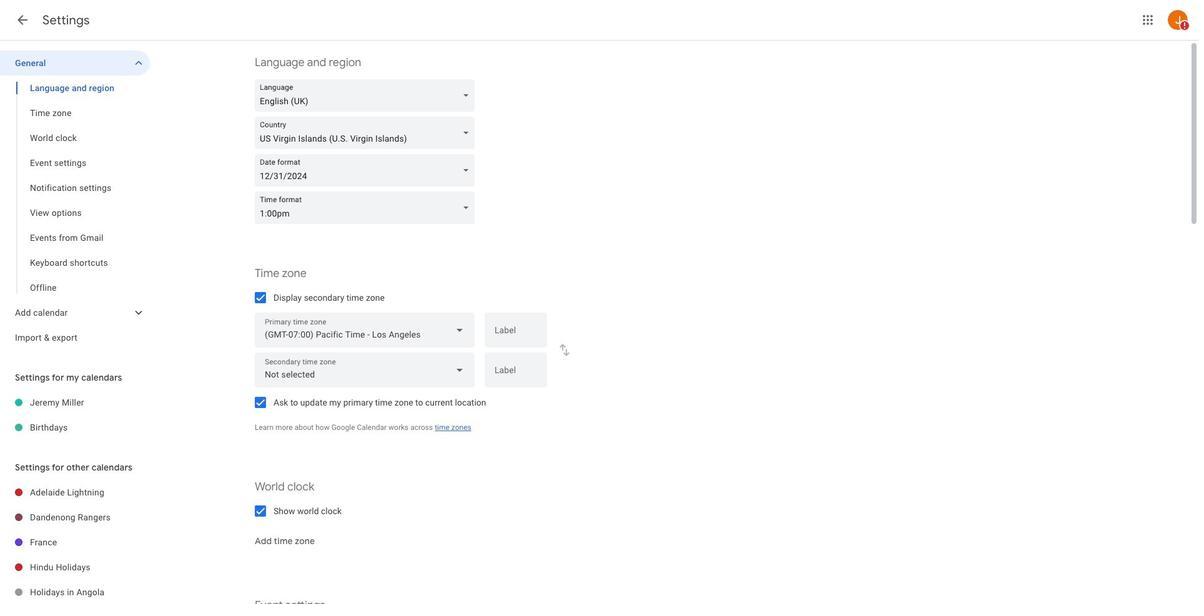 Task type: describe. For each thing, give the bounding box(es) containing it.
france tree item
[[0, 530, 150, 555]]

general tree item
[[0, 51, 150, 76]]

hindu holidays tree item
[[0, 555, 150, 580]]

1 tree from the top
[[0, 51, 150, 351]]

adelaide lightning tree item
[[0, 480, 150, 505]]

Label for secondary time zone. text field
[[495, 366, 537, 384]]



Task type: vqa. For each thing, say whether or not it's contained in the screenshot.
Holidays in Angola tree item
yes



Task type: locate. For each thing, give the bounding box(es) containing it.
0 vertical spatial tree
[[0, 51, 150, 351]]

3 tree from the top
[[0, 480, 150, 605]]

jeremy miller tree item
[[0, 390, 150, 415]]

tree
[[0, 51, 150, 351], [0, 390, 150, 440], [0, 480, 150, 605]]

dandenong rangers tree item
[[0, 505, 150, 530]]

go back image
[[15, 12, 30, 27]]

Label for primary time zone. text field
[[495, 326, 537, 344]]

heading
[[42, 12, 90, 28]]

group
[[0, 76, 150, 301]]

birthdays tree item
[[0, 415, 150, 440]]

None field
[[255, 79, 480, 112], [255, 117, 480, 149], [255, 154, 480, 187], [255, 192, 480, 224], [255, 313, 475, 348], [255, 353, 475, 388], [255, 79, 480, 112], [255, 117, 480, 149], [255, 154, 480, 187], [255, 192, 480, 224], [255, 313, 475, 348], [255, 353, 475, 388]]

2 tree from the top
[[0, 390, 150, 440]]

holidays in angola tree item
[[0, 580, 150, 605]]

1 vertical spatial tree
[[0, 390, 150, 440]]

2 vertical spatial tree
[[0, 480, 150, 605]]



